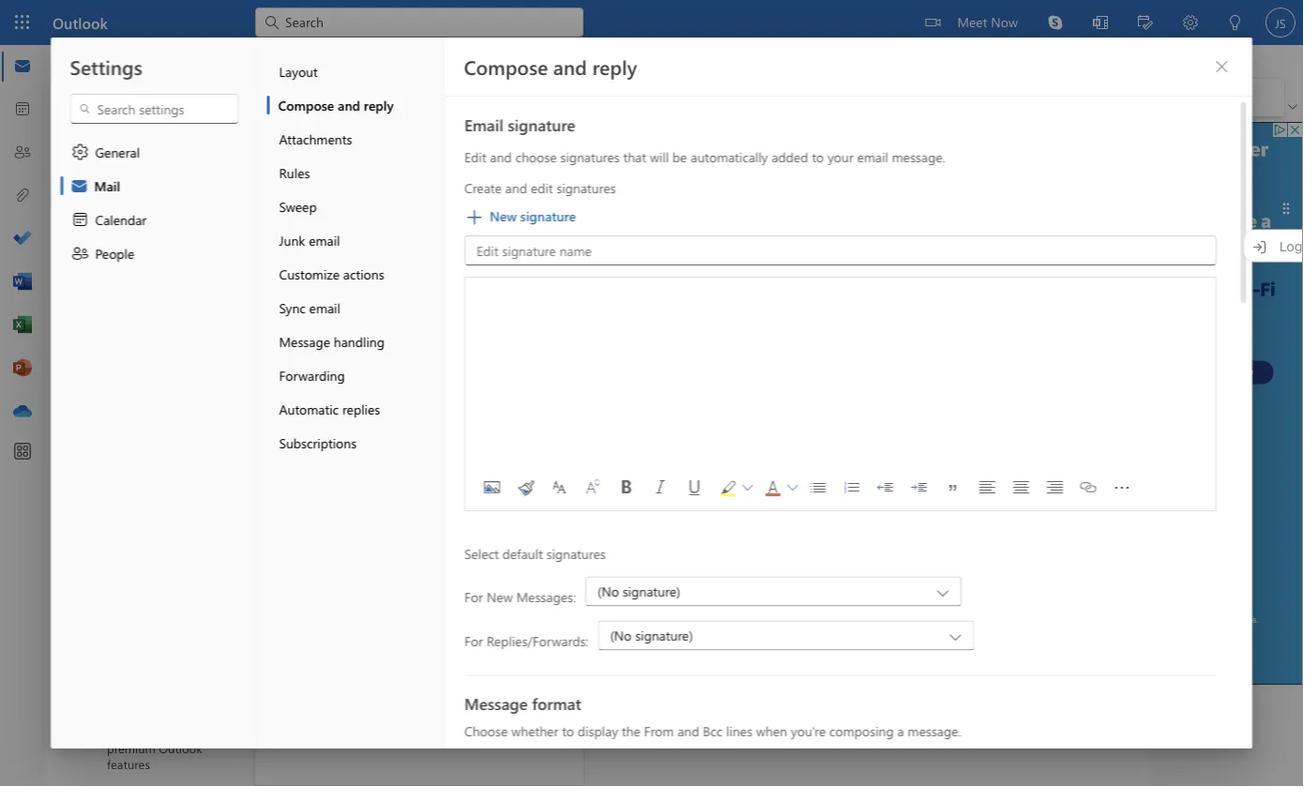 Task type: vqa. For each thing, say whether or not it's contained in the screenshot.
Message list section
yes



Task type: describe. For each thing, give the bounding box(es) containing it.
confirm
[[304, 302, 350, 319]]

inbox
[[321, 134, 359, 155]]

upgrade
[[304, 452, 354, 470]]

messages:
[[516, 588, 575, 605]]

complete
[[340, 227, 395, 244]]

 tree item
[[68, 201, 219, 238]]


[[64, 52, 84, 72]]

bcc
[[702, 722, 722, 739]]

 sent items
[[111, 210, 198, 229]]

select default signatures
[[464, 545, 605, 562]]

2 vertical spatial signatures
[[546, 545, 605, 562]]

 button
[[552, 180, 582, 210]]

numbering (⌘+/) image
[[836, 473, 866, 503]]

home button
[[93, 45, 157, 74]]

get outlook mobile
[[304, 415, 418, 432]]

favorites
[[113, 133, 173, 153]]

sent
[[137, 211, 163, 228]]

message for format
[[464, 693, 527, 714]]

items
[[166, 211, 198, 228]]

sync
[[279, 299, 306, 316]]

display
[[577, 722, 618, 739]]

day
[[457, 659, 479, 676]]

format
[[532, 693, 581, 714]]

 view settings
[[67, 88, 166, 107]]

get for get started
[[266, 186, 287, 204]]

favorites tree
[[68, 118, 219, 313]]

0 vertical spatial signature
[[507, 114, 575, 135]]

done
[[379, 659, 410, 676]]

premium
[[107, 740, 155, 756]]

 button
[[1207, 52, 1237, 82]]

calendar
[[95, 211, 147, 228]]

insert pictures inline image
[[476, 473, 506, 503]]


[[274, 377, 293, 396]]

layout group
[[302, 79, 487, 113]]

started
[[291, 186, 333, 204]]

enjoy
[[350, 683, 381, 701]]

create and edit signatures
[[464, 179, 615, 196]]

microsoft
[[374, 452, 428, 470]]

 for font color 'image'
[[787, 482, 798, 493]]

rules
[[279, 164, 310, 181]]

compose inside button
[[278, 96, 334, 114]]

message format choose whether to display the from and bcc lines when you're composing a message.
[[464, 693, 961, 739]]

create
[[464, 179, 501, 196]]


[[274, 302, 293, 321]]

now
[[991, 13, 1018, 30]]

 for  general
[[71, 143, 90, 161]]

choose inside message list section
[[304, 265, 347, 282]]

compose and reply inside tab panel
[[464, 53, 637, 80]]

font size image
[[577, 473, 607, 503]]

people
[[95, 244, 134, 262]]

underline (⌘+u) image
[[679, 473, 709, 503]]

send
[[304, 377, 333, 394]]

bold (⌘+b) image
[[611, 473, 641, 503]]

 for  view settings
[[67, 88, 85, 107]]

mobile
[[378, 415, 418, 432]]

attachments button
[[267, 122, 444, 156]]

 new signature
[[465, 207, 576, 227]]

settings
[[70, 53, 142, 80]]

replies
[[342, 400, 380, 417]]

format painter image
[[510, 473, 540, 503]]

onedrive image
[[13, 402, 32, 421]]

align left image
[[971, 473, 1001, 503]]

import contacts
[[304, 340, 396, 357]]

customize
[[279, 265, 340, 282]]

home
[[107, 51, 143, 68]]

new for for
[[486, 588, 512, 605]]

sync email
[[279, 299, 340, 316]]

message. inside message format choose whether to display the from and bcc lines when you're composing a message.
[[907, 722, 961, 739]]

outlook for get outlook mobile
[[328, 415, 375, 432]]

outlook banner
[[0, 0, 1303, 45]]

powerpoint image
[[13, 359, 32, 378]]

lines
[[726, 722, 752, 739]]

a inside message format choose whether to display the from and bcc lines when you're composing a message.
[[897, 722, 904, 739]]

word image
[[13, 273, 32, 292]]


[[111, 210, 129, 229]]

help button
[[215, 45, 270, 74]]

outlook link
[[53, 0, 108, 45]]

dialog containing settings
[[0, 0, 1303, 786]]

view
[[89, 88, 117, 106]]

automatic replies
[[279, 400, 380, 417]]

font image
[[544, 473, 574, 503]]

meet now
[[957, 13, 1018, 30]]

look
[[381, 265, 406, 282]]

for
[[413, 659, 431, 676]]

left-rail-appbar navigation
[[4, 45, 41, 433]]

junk email button
[[267, 223, 444, 257]]

Edit signature name text field
[[474, 241, 1206, 260]]

0 horizontal spatial your
[[351, 265, 377, 282]]

people image
[[13, 144, 32, 162]]


[[111, 173, 129, 191]]

compose and reply heading
[[464, 53, 637, 80]]

outlook for premium outlook features
[[159, 740, 202, 756]]

confirm time zone
[[304, 302, 411, 319]]

reply inside tab panel
[[592, 53, 637, 80]]

automatic
[[279, 400, 339, 417]]


[[274, 265, 293, 283]]

 button for highlight image
[[741, 473, 754, 503]]


[[561, 190, 572, 201]]

subscriptions button
[[267, 426, 444, 460]]

edit and choose signatures that will be automatically added to your email message.
[[464, 148, 945, 166]]

to inside email signature "element"
[[811, 148, 824, 166]]

automatic replies button
[[267, 392, 444, 426]]

excel image
[[13, 316, 32, 335]]


[[70, 176, 89, 195]]

application containing settings
[[0, 0, 1303, 786]]

be
[[672, 148, 687, 166]]

handling
[[334, 333, 385, 350]]



Task type: locate. For each thing, give the bounding box(es) containing it.
 for highlight image
[[742, 482, 753, 493]]

 button
[[55, 46, 93, 78]]

default
[[502, 545, 542, 562]]

application
[[0, 0, 1303, 786]]

2  from the left
[[787, 482, 798, 493]]

select
[[464, 545, 498, 562]]

import
[[304, 340, 344, 357]]

your inside email signature "element"
[[827, 148, 853, 166]]

new
[[489, 207, 516, 224], [486, 588, 512, 605]]


[[78, 102, 91, 115]]

signatures for edit
[[556, 179, 615, 196]]

1 horizontal spatial 
[[787, 482, 798, 493]]

0 vertical spatial get
[[266, 186, 287, 204]]

automatically
[[690, 148, 768, 166]]

 button left font color 'image'
[[741, 473, 754, 503]]


[[544, 140, 563, 159]]

1 horizontal spatial outlook
[[159, 740, 202, 756]]

2  button from the left
[[786, 473, 799, 503]]

compose and reply inside button
[[278, 96, 394, 114]]

calendar image
[[13, 100, 32, 119]]

2 horizontal spatial to
[[811, 148, 824, 166]]

will
[[649, 148, 668, 166]]

new for 
[[489, 207, 516, 224]]

and inside message format choose whether to display the from and bcc lines when you're composing a message.
[[677, 722, 699, 739]]

choose your look
[[304, 265, 406, 282]]

to down 'format' at bottom
[[562, 722, 574, 739]]

0 horizontal spatial  button
[[741, 473, 754, 503]]

signatures right edit at the left top of page
[[556, 179, 615, 196]]

layout button
[[267, 54, 444, 88]]

the right for
[[434, 659, 454, 676]]

1  from the left
[[742, 482, 753, 493]]


[[71, 244, 90, 263]]

1 vertical spatial 
[[71, 143, 90, 161]]

for for for replies/forwards:
[[464, 632, 483, 649]]

signatures up  button
[[560, 148, 619, 166]]

0 vertical spatial compose
[[464, 53, 548, 80]]

and inside compose and reply button
[[338, 96, 360, 114]]

outlook inside banner
[[53, 12, 108, 32]]


[[1214, 59, 1229, 74]]

formatting options. list box
[[474, 465, 1206, 510]]

0 vertical spatial your
[[827, 148, 853, 166]]

more apps image
[[13, 443, 32, 462]]

forwarding button
[[267, 358, 444, 392]]

signature inside  new signature
[[520, 207, 576, 224]]

1 vertical spatial a
[[897, 722, 904, 739]]

new right 
[[489, 207, 516, 224]]

and up email signature
[[553, 53, 587, 80]]

get for get outlook mobile
[[304, 415, 324, 432]]

Search settings search field
[[91, 99, 219, 118]]

message down sync email
[[279, 333, 330, 350]]

rules button
[[267, 156, 444, 190]]

 button left bullets (⌘+.) icon
[[786, 473, 799, 503]]

font color image
[[758, 473, 788, 503]]


[[925, 15, 940, 30]]

sweep
[[279, 197, 317, 215]]

message.
[[892, 148, 945, 166], [907, 722, 961, 739]]

message handling
[[279, 333, 385, 350]]

0 vertical spatial choose
[[304, 265, 347, 282]]

 button
[[539, 135, 569, 161]]

bullets (⌘+.) image
[[803, 473, 833, 503]]

365
[[432, 452, 453, 470]]

reply down layout button
[[364, 96, 394, 114]]

0 horizontal spatial choose
[[304, 265, 347, 282]]

and
[[553, 53, 587, 80], [338, 96, 360, 114], [490, 148, 511, 166], [505, 179, 527, 196], [677, 722, 699, 739]]

1 horizontal spatial compose and reply
[[464, 53, 637, 80]]

1 vertical spatial compose and reply
[[278, 96, 394, 114]]

1 horizontal spatial your
[[384, 683, 410, 701]]

quote image
[[938, 473, 968, 503]]

compose and reply button
[[267, 88, 444, 122]]

message. inside email signature "element"
[[892, 148, 945, 166]]

junk email
[[279, 231, 340, 249]]

to inside message format choose whether to display the from and bcc lines when you're composing a message.
[[562, 722, 574, 739]]

mail image
[[13, 57, 32, 76]]

0 vertical spatial message.
[[892, 148, 945, 166]]

 button
[[741, 473, 754, 503], [786, 473, 799, 503]]

1 horizontal spatial to
[[562, 722, 574, 739]]

to do image
[[13, 230, 32, 249]]

tab list
[[93, 45, 270, 74]]

1 vertical spatial to
[[358, 452, 370, 470]]

composing
[[829, 722, 893, 739]]

get started
[[266, 186, 333, 204]]

2 vertical spatial your
[[384, 683, 410, 701]]

all
[[360, 659, 376, 676]]

all done for the day enjoy your empty inbox.
[[350, 659, 489, 701]]

choose
[[515, 148, 556, 166]]

compose and reply tab panel
[[445, 38, 1252, 786]]

signature down 
[[520, 207, 576, 224]]

compose inside tab panel
[[464, 53, 548, 80]]

new down select
[[486, 588, 512, 605]]

get
[[266, 186, 287, 204], [304, 415, 324, 432]]

sweep button
[[267, 190, 444, 223]]

and right edit on the top of page
[[490, 148, 511, 166]]

1 vertical spatial reply
[[364, 96, 394, 114]]

for for for new messages:
[[464, 588, 483, 605]]

empty
[[414, 683, 451, 701]]

0 vertical spatial outlook
[[53, 12, 108, 32]]

1 horizontal spatial choose
[[464, 722, 507, 739]]

0 vertical spatial new
[[489, 207, 516, 224]]

forwarding
[[279, 366, 345, 384]]

get down rules
[[266, 186, 287, 204]]

signatures for choose
[[560, 148, 619, 166]]


[[742, 482, 753, 493], [787, 482, 798, 493]]

1 vertical spatial email
[[309, 231, 340, 249]]

1 horizontal spatial the
[[621, 722, 640, 739]]

 up 
[[71, 143, 90, 161]]

0 horizontal spatial 
[[742, 482, 753, 493]]

 left view
[[67, 88, 85, 107]]

settings
[[120, 88, 166, 106]]

message inside message format choose whether to display the from and bcc lines when you're composing a message.
[[464, 693, 527, 714]]

 left bullets (⌘+.) icon
[[787, 482, 798, 493]]

2 vertical spatial email
[[309, 299, 340, 316]]

insert link (⌘+k) image
[[1073, 473, 1103, 503]]

to
[[811, 148, 824, 166], [358, 452, 370, 470], [562, 722, 574, 739]]

layout
[[279, 62, 318, 80]]

new inside  new signature
[[489, 207, 516, 224]]

message list section
[[255, 120, 584, 785]]

to inside message list section
[[358, 452, 370, 470]]

email for sync email
[[309, 299, 340, 316]]


[[274, 227, 293, 246]]

choose down the inbox.
[[464, 722, 507, 739]]

and down layout button
[[338, 96, 360, 114]]

6
[[330, 227, 337, 244]]

send a message
[[304, 377, 397, 394]]

general
[[95, 143, 140, 160]]

2 vertical spatial outlook
[[159, 740, 202, 756]]

more formatting options image
[[1107, 473, 1137, 503]]

1 vertical spatial outlook
[[328, 415, 375, 432]]

email
[[464, 114, 503, 135]]

0 horizontal spatial get
[[266, 186, 287, 204]]

0 vertical spatial a
[[337, 377, 343, 394]]

message
[[347, 377, 397, 394]]

1 vertical spatial message
[[464, 693, 527, 714]]

0 horizontal spatial a
[[337, 377, 343, 394]]

the inside message format choose whether to display the from and bcc lines when you're composing a message.
[[621, 722, 640, 739]]

files image
[[13, 187, 32, 205]]

edit
[[464, 148, 486, 166]]

1 horizontal spatial a
[[897, 722, 904, 739]]

0 vertical spatial 
[[67, 88, 85, 107]]

reply inside button
[[364, 96, 394, 114]]

zone
[[383, 302, 411, 319]]

align right image
[[1039, 473, 1069, 503]]

1 vertical spatial signatures
[[556, 179, 615, 196]]

message for handling
[[279, 333, 330, 350]]

0 vertical spatial email
[[857, 148, 888, 166]]

italic (⌘+i) image
[[645, 473, 675, 503]]

highlight image
[[713, 473, 743, 503]]

compose down layout
[[278, 96, 334, 114]]

favorites tree item
[[68, 126, 219, 163]]

meet
[[957, 13, 987, 30]]

1 vertical spatial new
[[486, 588, 512, 605]]

0 horizontal spatial reply
[[364, 96, 394, 114]]

 inside settings tab list
[[71, 143, 90, 161]]

to right added
[[811, 148, 824, 166]]

compose and reply
[[464, 53, 637, 80], [278, 96, 394, 114]]

that
[[623, 148, 646, 166]]

compose and reply up email signature
[[464, 53, 637, 80]]

signature up ''
[[507, 114, 575, 135]]

your left look
[[351, 265, 377, 282]]

your down done
[[384, 683, 410, 701]]

and left 'bcc'
[[677, 722, 699, 739]]

 calendar
[[71, 210, 147, 229]]

1 vertical spatial your
[[351, 265, 377, 282]]

your right added
[[827, 148, 853, 166]]

0 vertical spatial for
[[464, 588, 483, 605]]

of
[[315, 227, 326, 244]]

features
[[107, 756, 150, 772]]

1 vertical spatial choose
[[464, 722, 507, 739]]

0 horizontal spatial compose
[[278, 96, 334, 114]]

mail
[[94, 177, 120, 194]]

0 vertical spatial the
[[434, 659, 454, 676]]

0 vertical spatial message
[[279, 333, 330, 350]]

for new messages:
[[464, 588, 575, 605]]

your inside all done for the day enjoy your empty inbox.
[[384, 683, 410, 701]]

1 horizontal spatial reply
[[592, 53, 637, 80]]

reply
[[592, 53, 637, 80], [364, 96, 394, 114]]

2 horizontal spatial outlook
[[328, 415, 375, 432]]

a right composing
[[897, 722, 904, 739]]

0 vertical spatial reply
[[592, 53, 637, 80]]

reply down 'outlook' banner
[[592, 53, 637, 80]]

document
[[0, 0, 1303, 786]]

email signature element
[[464, 148, 1216, 651]]

1  button from the left
[[741, 473, 754, 503]]

outlook inside message list section
[[328, 415, 375, 432]]

0 horizontal spatial to
[[358, 452, 370, 470]]

signatures
[[560, 148, 619, 166], [556, 179, 615, 196], [546, 545, 605, 562]]

1 horizontal spatial compose
[[464, 53, 548, 80]]

decrease indent image
[[870, 473, 900, 503]]

message
[[279, 333, 330, 350], [464, 693, 527, 714]]

for down select
[[464, 588, 483, 605]]

contacts
[[347, 340, 396, 357]]

compose and reply down layout button
[[278, 96, 394, 114]]

to right upgrade
[[358, 452, 370, 470]]

0 vertical spatial compose and reply
[[464, 53, 637, 80]]

for replies/forwards:
[[464, 632, 588, 649]]

 left font color 'image'
[[742, 482, 753, 493]]

1 vertical spatial compose
[[278, 96, 334, 114]]

customize actions
[[279, 265, 384, 282]]

1 vertical spatial get
[[304, 415, 324, 432]]

1 vertical spatial signature
[[520, 207, 576, 224]]

align center image
[[1005, 473, 1035, 503]]

settings tab list
[[51, 38, 258, 749]]

signatures up messages:
[[546, 545, 605, 562]]


[[465, 208, 484, 227]]

0 horizontal spatial message
[[279, 333, 330, 350]]

you're
[[790, 722, 825, 739]]

increase indent image
[[904, 473, 934, 503]]

 button
[[77, 126, 109, 160]]

 people
[[71, 244, 134, 263]]

email signature
[[464, 114, 575, 135]]

1 vertical spatial the
[[621, 722, 640, 739]]

1 horizontal spatial message
[[464, 693, 527, 714]]

email inside "element"
[[857, 148, 888, 166]]

choose inside message format choose whether to display the from and bcc lines when you're composing a message.
[[464, 722, 507, 739]]

actions
[[343, 265, 384, 282]]

sync email button
[[267, 291, 444, 325]]

choose down junk email
[[304, 265, 347, 282]]

 button for font color 'image'
[[786, 473, 799, 503]]

2 vertical spatial to
[[562, 722, 574, 739]]

1 horizontal spatial get
[[304, 415, 324, 432]]

1 vertical spatial for
[[464, 632, 483, 649]]

tab list containing home
[[93, 45, 270, 74]]

the left from
[[621, 722, 640, 739]]

outlook inside the premium outlook features
[[159, 740, 202, 756]]

the inside all done for the day enjoy your empty inbox.
[[434, 659, 454, 676]]

edit
[[530, 179, 552, 196]]

email for junk email
[[309, 231, 340, 249]]

0 horizontal spatial the
[[434, 659, 454, 676]]

junk
[[279, 231, 305, 249]]

2 horizontal spatial your
[[827, 148, 853, 166]]

inbox.
[[454, 683, 489, 701]]

upgrade to microsoft 365
[[304, 452, 453, 470]]

get up subscriptions
[[304, 415, 324, 432]]

a inside message list section
[[337, 377, 343, 394]]

dialog
[[0, 0, 1303, 786]]

1 for from the top
[[464, 588, 483, 605]]

a right send
[[337, 377, 343, 394]]

premium outlook features
[[107, 740, 202, 772]]

 general
[[71, 143, 140, 161]]

message inside message handling "button"
[[279, 333, 330, 350]]

0 vertical spatial signatures
[[560, 148, 619, 166]]

2 for from the top
[[464, 632, 483, 649]]

and left edit at the left top of page
[[505, 179, 527, 196]]

1 horizontal spatial  button
[[786, 473, 799, 503]]

0 horizontal spatial compose and reply
[[278, 96, 394, 114]]

for up day
[[464, 632, 483, 649]]

compose up email signature
[[464, 53, 548, 80]]

Signature text field
[[465, 278, 1215, 465]]

subscriptions
[[279, 434, 357, 451]]

0 horizontal spatial outlook
[[53, 12, 108, 32]]

message down day
[[464, 693, 527, 714]]

document containing settings
[[0, 0, 1303, 786]]

1 vertical spatial message.
[[907, 722, 961, 739]]

settings heading
[[70, 53, 142, 80]]

0 vertical spatial to
[[811, 148, 824, 166]]



